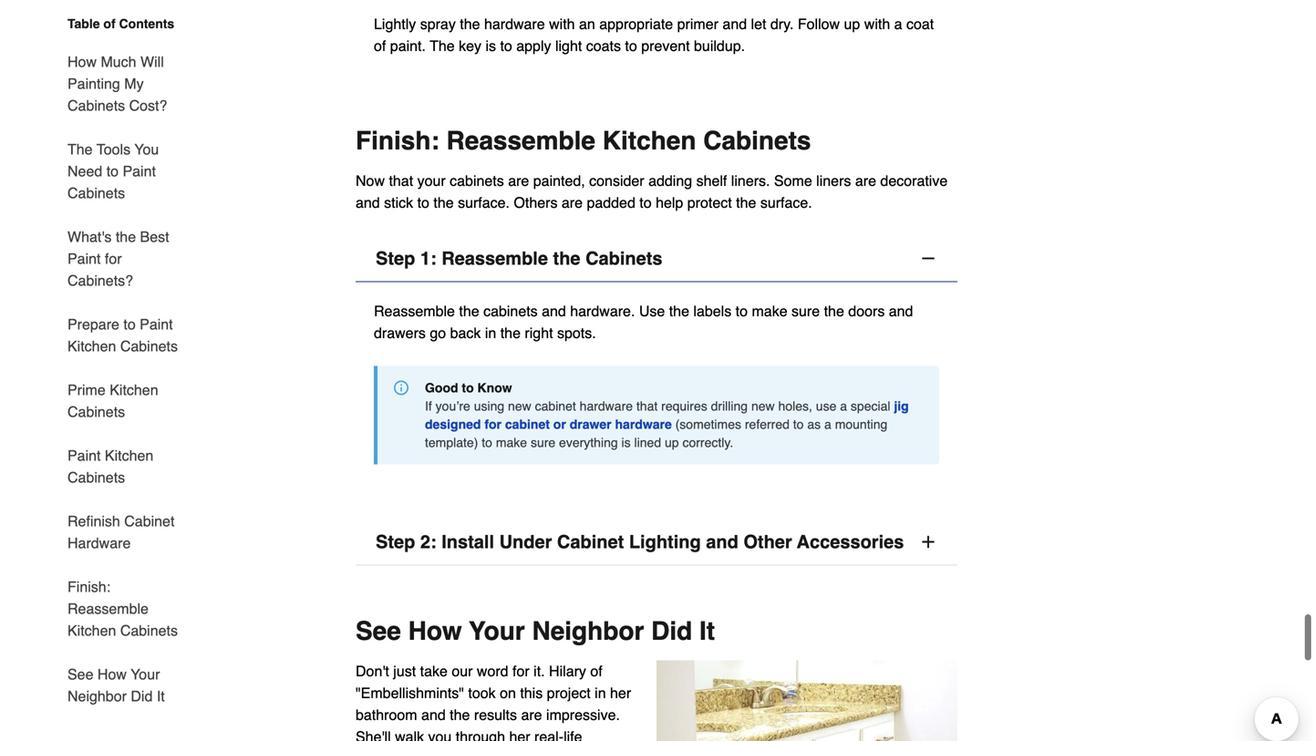 Task type: describe. For each thing, give the bounding box(es) containing it.
kitchen inside prepare to paint kitchen cabinets
[[67, 338, 116, 355]]

on
[[500, 685, 516, 702]]

template)
[[425, 435, 478, 450]]

0 vertical spatial did
[[651, 617, 692, 646]]

or
[[553, 417, 566, 432]]

1 vertical spatial that
[[636, 399, 658, 414]]

of inside lightly spray the hardware with an appropriate primer and let dry. follow up with a coat of paint. the key is to apply light coats to prevent buildup.
[[374, 37, 386, 54]]

best
[[140, 228, 169, 245]]

sure inside '(sometimes referred to as a mounting template) to make sure everything is lined up correctly.'
[[531, 435, 556, 450]]

2 surface. from the left
[[760, 194, 812, 211]]

step 2: install under cabinet lighting and other accessories button
[[356, 519, 958, 566]]

reassemble up the painted,
[[446, 126, 595, 155]]

what's
[[67, 228, 112, 245]]

word
[[477, 663, 508, 680]]

cabinets up liners.
[[703, 126, 811, 155]]

see inside table of contents element
[[67, 666, 93, 683]]

through
[[456, 729, 505, 741]]

neighbor inside table of contents element
[[67, 688, 127, 705]]

walk
[[395, 729, 424, 741]]

she'll
[[356, 729, 391, 741]]

spray
[[420, 15, 456, 32]]

table of contents element
[[53, 15, 190, 708]]

under
[[499, 532, 552, 553]]

mounting
[[835, 417, 888, 432]]

help
[[656, 194, 683, 211]]

kitchen inside paint kitchen cabinets
[[105, 447, 153, 464]]

cabinets inside the tools you need to paint cabinets
[[67, 185, 125, 202]]

see how your neighbor did it inside see how your neighbor did it link
[[67, 666, 165, 705]]

1 vertical spatial how
[[408, 617, 462, 646]]

cabinets inside step 1: reassemble the cabinets button
[[586, 248, 663, 269]]

to left the apply
[[500, 37, 512, 54]]

dry.
[[770, 15, 794, 32]]

did inside the 'see how your neighbor did it'
[[131, 688, 153, 705]]

an
[[579, 15, 595, 32]]

the left doors
[[824, 303, 844, 320]]

reassemble inside reassemble the cabinets and hardware. use the labels to make sure the doors and drawers go back in the right spots.
[[374, 303, 455, 320]]

use
[[639, 303, 665, 320]]

prevent
[[641, 37, 690, 54]]

the tools you need to paint cabinets
[[67, 141, 159, 202]]

step for step 1: reassemble the cabinets
[[376, 248, 415, 269]]

and right doors
[[889, 303, 913, 320]]

liners
[[816, 172, 851, 189]]

lighting
[[629, 532, 701, 553]]

cabinets inside how much will painting my cabinets cost?
[[67, 97, 125, 114]]

to down 'your'
[[417, 194, 429, 211]]

paint kitchen cabinets link
[[67, 434, 190, 500]]

cabinet inside jig designed for cabinet or drawer hardware
[[505, 417, 550, 432]]

is inside lightly spray the hardware with an appropriate primer and let dry. follow up with a coat of paint. the key is to apply light coats to prevent buildup.
[[486, 37, 496, 54]]

will
[[140, 53, 164, 70]]

follow
[[798, 15, 840, 32]]

the down liners.
[[736, 194, 756, 211]]

real-
[[534, 729, 564, 741]]

1 horizontal spatial neighbor
[[532, 617, 644, 646]]

the inside button
[[553, 248, 580, 269]]

to inside reassemble the cabinets and hardware. use the labels to make sure the doors and drawers go back in the right spots.
[[736, 303, 748, 320]]

shelf
[[696, 172, 727, 189]]

and up right
[[542, 303, 566, 320]]

project
[[547, 685, 591, 702]]

minus image
[[919, 249, 937, 268]]

the inside lightly spray the hardware with an appropriate primer and let dry. follow up with a coat of paint. the key is to apply light coats to prevent buildup.
[[460, 15, 480, 32]]

cost?
[[129, 97, 167, 114]]

sure inside reassemble the cabinets and hardware. use the labels to make sure the doors and drawers go back in the right spots.
[[792, 303, 820, 320]]

that inside now that your cabinets are painted, consider adding shelf liners. some liners are decorative and stick to the surface. others are padded to help protect the surface.
[[389, 172, 413, 189]]

stick
[[384, 194, 413, 211]]

go
[[430, 325, 446, 341]]

table
[[67, 16, 100, 31]]

know
[[477, 381, 512, 395]]

hardware.
[[570, 303, 635, 320]]

took
[[468, 685, 496, 702]]

cabinets inside now that your cabinets are painted, consider adding shelf liners. some liners are decorative and stick to the surface. others are padded to help protect the surface.
[[450, 172, 504, 189]]

0 vertical spatial see
[[356, 617, 401, 646]]

paint kitchen cabinets
[[67, 447, 153, 486]]

to up you're
[[462, 381, 474, 395]]

decorative
[[880, 172, 948, 189]]

my
[[124, 75, 144, 92]]

you're
[[436, 399, 470, 414]]

1 horizontal spatial a
[[840, 399, 847, 414]]

consider
[[589, 172, 644, 189]]

what's the best paint for cabinets?
[[67, 228, 169, 289]]

drawers
[[374, 325, 426, 341]]

doors
[[848, 303, 885, 320]]

need
[[67, 163, 102, 180]]

and inside now that your cabinets are painted, consider adding shelf liners. some liners are decorative and stick to the surface. others are padded to help protect the surface.
[[356, 194, 380, 211]]

take
[[420, 663, 448, 680]]

painting
[[67, 75, 120, 92]]

to inside prepare to paint kitchen cabinets
[[123, 316, 136, 333]]

lightly
[[374, 15, 416, 32]]

in inside reassemble the cabinets and hardware. use the labels to make sure the doors and drawers go back in the right spots.
[[485, 325, 496, 341]]

cabinets?
[[67, 272, 133, 289]]

refinish cabinet hardware link
[[67, 500, 190, 565]]

the inside what's the best paint for cabinets?
[[116, 228, 136, 245]]

as
[[807, 417, 821, 432]]

you
[[428, 729, 452, 741]]

appropriate
[[599, 15, 673, 32]]

to left help
[[640, 194, 652, 211]]

the inside lightly spray the hardware with an appropriate primer and let dry. follow up with a coat of paint. the key is to apply light coats to prevent buildup.
[[430, 37, 455, 54]]

0 vertical spatial see how your neighbor did it
[[356, 617, 715, 646]]

much
[[101, 53, 136, 70]]

1:
[[420, 248, 437, 269]]

0 vertical spatial cabinet
[[535, 399, 576, 414]]

and inside lightly spray the hardware with an appropriate primer and let dry. follow up with a coat of paint. the key is to apply light coats to prevent buildup.
[[723, 15, 747, 32]]

now that your cabinets are painted, consider adding shelf liners. some liners are decorative and stick to the surface. others are padded to help protect the surface.
[[356, 172, 948, 211]]

0 vertical spatial finish: reassemble kitchen cabinets
[[356, 126, 811, 155]]

step for step 2: install under cabinet lighting and other accessories
[[376, 532, 415, 553]]

the tools you need to paint cabinets link
[[67, 128, 190, 215]]

let
[[751, 15, 766, 32]]

1 vertical spatial hardware
[[580, 399, 633, 414]]

holes,
[[778, 399, 812, 414]]

2 with from the left
[[864, 15, 890, 32]]

right
[[525, 325, 553, 341]]

light
[[555, 37, 582, 54]]

impressive.
[[546, 707, 620, 724]]

hilary
[[549, 663, 586, 680]]

just
[[393, 663, 416, 680]]

hardware inside lightly spray the hardware with an appropriate primer and let dry. follow up with a coat of paint. the key is to apply light coats to prevent buildup.
[[484, 15, 545, 32]]

now
[[356, 172, 385, 189]]

kitchen inside prime kitchen cabinets
[[110, 382, 158, 399]]

spots.
[[557, 325, 596, 341]]

prime
[[67, 382, 106, 399]]

info image
[[394, 381, 409, 395]]

reassemble the cabinets and hardware. use the labels to make sure the doors and drawers go back in the right spots.
[[374, 303, 913, 341]]

see how your neighbor did it link
[[67, 653, 190, 708]]

if
[[425, 399, 432, 414]]

you
[[134, 141, 159, 158]]

for inside don't just take our word for it. hilary of "embellishmints" took on this project in her bathroom and the results are impressive. she'll walk you through her real-l
[[513, 663, 530, 680]]



Task type: locate. For each thing, give the bounding box(es) containing it.
2 horizontal spatial for
[[513, 663, 530, 680]]

is left lined
[[622, 435, 631, 450]]

the down 'your'
[[433, 194, 454, 211]]

the right use
[[669, 303, 689, 320]]

the up back at the top left
[[459, 303, 479, 320]]

finish: reassemble kitchen cabinets down hardware
[[67, 579, 178, 639]]

up right lined
[[665, 435, 679, 450]]

a inside lightly spray the hardware with an appropriate primer and let dry. follow up with a coat of paint. the key is to apply light coats to prevent buildup.
[[894, 15, 902, 32]]

kitchen down prepare
[[67, 338, 116, 355]]

cabinets down painting
[[67, 97, 125, 114]]

jig designed for cabinet or drawer hardware
[[425, 399, 909, 432]]

1 horizontal spatial the
[[430, 37, 455, 54]]

0 vertical spatial her
[[610, 685, 631, 702]]

refinish
[[67, 513, 120, 530]]

cabinet up hardware
[[124, 513, 175, 530]]

our
[[452, 663, 473, 680]]

1 horizontal spatial make
[[752, 303, 788, 320]]

0 vertical spatial finish:
[[356, 126, 439, 155]]

are down the painted,
[[562, 194, 583, 211]]

2 vertical spatial for
[[513, 663, 530, 680]]

buildup.
[[694, 37, 745, 54]]

cabinet up or
[[535, 399, 576, 414]]

the left the best in the left top of the page
[[116, 228, 136, 245]]

table of contents
[[67, 16, 174, 31]]

1 horizontal spatial is
[[622, 435, 631, 450]]

sure down or
[[531, 435, 556, 450]]

0 horizontal spatial make
[[496, 435, 527, 450]]

0 horizontal spatial a
[[824, 417, 831, 432]]

for
[[105, 250, 122, 267], [485, 417, 502, 432], [513, 663, 530, 680]]

paint down what's
[[67, 250, 101, 267]]

reassemble up drawers
[[374, 303, 455, 320]]

in right back at the top left
[[485, 325, 496, 341]]

finish: reassemble kitchen cabinets inside table of contents element
[[67, 579, 178, 639]]

to
[[500, 37, 512, 54], [625, 37, 637, 54], [106, 163, 119, 180], [417, 194, 429, 211], [640, 194, 652, 211], [736, 303, 748, 320], [123, 316, 136, 333], [462, 381, 474, 395], [793, 417, 804, 432], [482, 435, 492, 450]]

cabinet right under
[[557, 532, 624, 553]]

of right hilary
[[590, 663, 603, 680]]

prime kitchen cabinets link
[[67, 368, 190, 434]]

prepare to paint kitchen cabinets link
[[67, 303, 190, 368]]

accessories
[[797, 532, 904, 553]]

see up don't
[[356, 617, 401, 646]]

1 vertical spatial see
[[67, 666, 93, 683]]

are right liners on the top right of page
[[855, 172, 876, 189]]

of inside don't just take our word for it. hilary of "embellishmints" took on this project in her bathroom and the results are impressive. she'll walk you through her real-l
[[590, 663, 603, 680]]

up
[[844, 15, 860, 32], [665, 435, 679, 450]]

paint right prepare
[[140, 316, 173, 333]]

see how your neighbor did it up it.
[[356, 617, 715, 646]]

0 vertical spatial sure
[[792, 303, 820, 320]]

finish: down hardware
[[67, 579, 110, 595]]

cabinets up see how your neighbor did it link
[[120, 622, 178, 639]]

kitchen down the prime kitchen cabinets link
[[105, 447, 153, 464]]

of right table
[[103, 16, 115, 31]]

1 horizontal spatial sure
[[792, 303, 820, 320]]

cabinets right 'your'
[[450, 172, 504, 189]]

tools
[[97, 141, 130, 158]]

and left other
[[706, 532, 738, 553]]

see how your neighbor did it down finish: reassemble kitchen cabinets link
[[67, 666, 165, 705]]

up inside lightly spray the hardware with an appropriate primer and let dry. follow up with a coat of paint. the key is to apply light coats to prevent buildup.
[[844, 15, 860, 32]]

cabinets inside reassemble the cabinets and hardware. use the labels to make sure the doors and drawers go back in the right spots.
[[483, 303, 538, 320]]

1 horizontal spatial new
[[751, 399, 775, 414]]

0 horizontal spatial did
[[131, 688, 153, 705]]

lightly spray the hardware with an appropriate primer and let dry. follow up with a coat of paint. the key is to apply light coats to prevent buildup.
[[374, 15, 934, 54]]

0 vertical spatial the
[[430, 37, 455, 54]]

prepare to paint kitchen cabinets
[[67, 316, 178, 355]]

cabinets inside finish: reassemble kitchen cabinets
[[120, 622, 178, 639]]

step 2: install under cabinet lighting and other accessories
[[376, 532, 904, 553]]

your down finish: reassemble kitchen cabinets link
[[131, 666, 160, 683]]

of down lightly at the top left of the page
[[374, 37, 386, 54]]

0 vertical spatial is
[[486, 37, 496, 54]]

refinish cabinet hardware
[[67, 513, 175, 552]]

the up need
[[67, 141, 93, 158]]

step 1: reassemble the cabinets button
[[356, 236, 958, 282]]

1 horizontal spatial did
[[651, 617, 692, 646]]

how down finish: reassemble kitchen cabinets link
[[97, 666, 127, 683]]

a bathroom with white cabinets and gold hardware and countertops. image
[[657, 661, 958, 741]]

kitchen up see how your neighbor did it link
[[67, 622, 116, 639]]

1 horizontal spatial that
[[636, 399, 658, 414]]

0 horizontal spatial finish: reassemble kitchen cabinets
[[67, 579, 178, 639]]

for down using
[[485, 417, 502, 432]]

drawer
[[570, 417, 612, 432]]

paint inside what's the best paint for cabinets?
[[67, 250, 101, 267]]

using
[[474, 399, 504, 414]]

1 horizontal spatial up
[[844, 15, 860, 32]]

0 vertical spatial for
[[105, 250, 122, 267]]

is
[[486, 37, 496, 54], [622, 435, 631, 450]]

other
[[744, 532, 792, 553]]

2 new from the left
[[751, 399, 775, 414]]

2 vertical spatial hardware
[[615, 417, 672, 432]]

(sometimes
[[675, 417, 741, 432]]

make inside '(sometimes referred to as a mounting template) to make sure everything is lined up correctly.'
[[496, 435, 527, 450]]

1 horizontal spatial finish: reassemble kitchen cabinets
[[356, 126, 811, 155]]

cabinets down prime
[[67, 404, 125, 420]]

how inside how much will painting my cabinets cost?
[[67, 53, 97, 70]]

good to know
[[425, 381, 512, 395]]

a inside '(sometimes referred to as a mounting template) to make sure everything is lined up correctly.'
[[824, 417, 831, 432]]

with left coat
[[864, 15, 890, 32]]

1 vertical spatial finish:
[[67, 579, 110, 595]]

how up "take"
[[408, 617, 462, 646]]

1 surface. from the left
[[458, 194, 510, 211]]

apply
[[516, 37, 551, 54]]

0 horizontal spatial that
[[389, 172, 413, 189]]

1 horizontal spatial it
[[699, 617, 715, 646]]

if you're using new cabinet hardware that requires drilling new holes, use a special
[[425, 399, 894, 414]]

see
[[356, 617, 401, 646], [67, 666, 93, 683]]

the up you at the bottom left
[[450, 707, 470, 724]]

see down finish: reassemble kitchen cabinets link
[[67, 666, 93, 683]]

1 vertical spatial did
[[131, 688, 153, 705]]

0 horizontal spatial the
[[67, 141, 93, 158]]

jig
[[894, 399, 909, 414]]

her left real-
[[509, 729, 530, 741]]

for inside what's the best paint for cabinets?
[[105, 250, 122, 267]]

some
[[774, 172, 812, 189]]

the inside don't just take our word for it. hilary of "embellishmints" took on this project in her bathroom and the results are impressive. she'll walk you through her real-l
[[450, 707, 470, 724]]

your inside table of contents element
[[131, 666, 160, 683]]

up inside '(sometimes referred to as a mounting template) to make sure everything is lined up correctly.'
[[665, 435, 679, 450]]

0 horizontal spatial finish:
[[67, 579, 110, 595]]

0 vertical spatial a
[[894, 15, 902, 32]]

2 step from the top
[[376, 532, 415, 553]]

1 horizontal spatial surface.
[[760, 194, 812, 211]]

1 vertical spatial a
[[840, 399, 847, 414]]

1 horizontal spatial her
[[610, 685, 631, 702]]

hardware up lined
[[615, 417, 672, 432]]

install
[[442, 532, 494, 553]]

0 horizontal spatial it
[[157, 688, 165, 705]]

and inside button
[[706, 532, 738, 553]]

up right follow
[[844, 15, 860, 32]]

drilling
[[711, 399, 748, 414]]

step 1: reassemble the cabinets
[[376, 248, 663, 269]]

make down using
[[496, 435, 527, 450]]

1 vertical spatial the
[[67, 141, 93, 158]]

and inside don't just take our word for it. hilary of "embellishmints" took on this project in her bathroom and the results are impressive. she'll walk you through her real-l
[[421, 707, 446, 724]]

cabinets up refinish
[[67, 469, 125, 486]]

kitchen
[[603, 126, 696, 155], [67, 338, 116, 355], [110, 382, 158, 399], [105, 447, 153, 464], [67, 622, 116, 639]]

cabinets up right
[[483, 303, 538, 320]]

0 vertical spatial it
[[699, 617, 715, 646]]

and up you at the bottom left
[[421, 707, 446, 724]]

is inside '(sometimes referred to as a mounting template) to make sure everything is lined up correctly.'
[[622, 435, 631, 450]]

cabinets inside prepare to paint kitchen cabinets
[[120, 338, 178, 355]]

finish: inside finish: reassemble kitchen cabinets
[[67, 579, 110, 595]]

1 vertical spatial it
[[157, 688, 165, 705]]

cabinet inside step 2: install under cabinet lighting and other accessories button
[[557, 532, 624, 553]]

step left 1:
[[376, 248, 415, 269]]

0 horizontal spatial of
[[103, 16, 115, 31]]

how up painting
[[67, 53, 97, 70]]

"embellishmints"
[[356, 685, 464, 702]]

1 vertical spatial neighbor
[[67, 688, 127, 705]]

make right labels
[[752, 303, 788, 320]]

reassemble down hardware
[[67, 600, 149, 617]]

in
[[485, 325, 496, 341], [595, 685, 606, 702]]

1 vertical spatial cabinet
[[557, 532, 624, 553]]

key
[[459, 37, 481, 54]]

1 vertical spatial for
[[485, 417, 502, 432]]

1 vertical spatial her
[[509, 729, 530, 741]]

is right "key"
[[486, 37, 496, 54]]

1 vertical spatial sure
[[531, 435, 556, 450]]

labels
[[693, 303, 732, 320]]

to right labels
[[736, 303, 748, 320]]

1 horizontal spatial cabinet
[[557, 532, 624, 553]]

in inside don't just take our word for it. hilary of "embellishmints" took on this project in her bathroom and the results are impressive. she'll walk you through her real-l
[[595, 685, 606, 702]]

1 vertical spatial your
[[131, 666, 160, 683]]

0 horizontal spatial her
[[509, 729, 530, 741]]

kitchen inside finish: reassemble kitchen cabinets
[[67, 622, 116, 639]]

cabinets inside paint kitchen cabinets
[[67, 469, 125, 486]]

contents
[[119, 16, 174, 31]]

use
[[816, 399, 837, 414]]

jig designed for cabinet or drawer hardware link
[[425, 399, 909, 432]]

finish: reassemble kitchen cabinets up the painted,
[[356, 126, 811, 155]]

new right using
[[508, 399, 531, 414]]

sure left doors
[[792, 303, 820, 320]]

0 horizontal spatial see
[[67, 666, 93, 683]]

0 vertical spatial how
[[67, 53, 97, 70]]

are down the this
[[521, 707, 542, 724]]

cabinets up hardware. at the top of the page
[[586, 248, 663, 269]]

0 vertical spatial neighbor
[[532, 617, 644, 646]]

2:
[[420, 532, 437, 553]]

a left coat
[[894, 15, 902, 32]]

2 horizontal spatial a
[[894, 15, 902, 32]]

and left the let
[[723, 15, 747, 32]]

1 vertical spatial finish: reassemble kitchen cabinets
[[67, 579, 178, 639]]

prime kitchen cabinets
[[67, 382, 158, 420]]

are inside don't just take our word for it. hilary of "embellishmints" took on this project in her bathroom and the results are impressive. she'll walk you through her real-l
[[521, 707, 542, 724]]

2 vertical spatial how
[[97, 666, 127, 683]]

1 vertical spatial cabinets
[[483, 303, 538, 320]]

0 horizontal spatial your
[[131, 666, 160, 683]]

0 vertical spatial in
[[485, 325, 496, 341]]

to left the as
[[793, 417, 804, 432]]

the up hardware. at the top of the page
[[553, 248, 580, 269]]

primer
[[677, 15, 719, 32]]

0 vertical spatial step
[[376, 248, 415, 269]]

kitchen up adding
[[603, 126, 696, 155]]

for inside jig designed for cabinet or drawer hardware
[[485, 417, 502, 432]]

1 vertical spatial up
[[665, 435, 679, 450]]

(sometimes referred to as a mounting template) to make sure everything is lined up correctly.
[[425, 417, 888, 450]]

0 vertical spatial that
[[389, 172, 413, 189]]

kitchen right prime
[[110, 382, 158, 399]]

that up stick
[[389, 172, 413, 189]]

reassemble inside finish: reassemble kitchen cabinets
[[67, 600, 149, 617]]

1 vertical spatial cabinet
[[505, 417, 550, 432]]

your
[[469, 617, 525, 646], [131, 666, 160, 683]]

make inside reassemble the cabinets and hardware. use the labels to make sure the doors and drawers go back in the right spots.
[[752, 303, 788, 320]]

in up impressive.
[[595, 685, 606, 702]]

0 horizontal spatial up
[[665, 435, 679, 450]]

1 vertical spatial is
[[622, 435, 631, 450]]

paint inside paint kitchen cabinets
[[67, 447, 101, 464]]

don't
[[356, 663, 389, 680]]

0 horizontal spatial cabinet
[[124, 513, 175, 530]]

did down finish: reassemble kitchen cabinets link
[[131, 688, 153, 705]]

everything
[[559, 435, 618, 450]]

0 vertical spatial make
[[752, 303, 788, 320]]

0 vertical spatial hardware
[[484, 15, 545, 32]]

2 vertical spatial a
[[824, 417, 831, 432]]

0 vertical spatial cabinets
[[450, 172, 504, 189]]

1 horizontal spatial in
[[595, 685, 606, 702]]

are up others
[[508, 172, 529, 189]]

what's the best paint for cabinets? link
[[67, 215, 190, 303]]

plus image
[[919, 533, 937, 551]]

0 horizontal spatial sure
[[531, 435, 556, 450]]

bathroom
[[356, 707, 417, 724]]

requires
[[661, 399, 707, 414]]

with up the light at the top
[[549, 15, 575, 32]]

paint inside prepare to paint kitchen cabinets
[[140, 316, 173, 333]]

1 with from the left
[[549, 15, 575, 32]]

0 vertical spatial cabinet
[[124, 513, 175, 530]]

others
[[514, 194, 558, 211]]

1 horizontal spatial of
[[374, 37, 386, 54]]

hardware up drawer
[[580, 399, 633, 414]]

did down lighting
[[651, 617, 692, 646]]

cabinets inside prime kitchen cabinets
[[67, 404, 125, 420]]

special
[[851, 399, 890, 414]]

for up cabinets?
[[105, 250, 122, 267]]

for left it.
[[513, 663, 530, 680]]

lined
[[634, 435, 661, 450]]

0 horizontal spatial for
[[105, 250, 122, 267]]

coat
[[906, 15, 934, 32]]

that
[[389, 172, 413, 189], [636, 399, 658, 414]]

1 new from the left
[[508, 399, 531, 414]]

hardware
[[67, 535, 131, 552]]

referred
[[745, 417, 790, 432]]

1 vertical spatial see how your neighbor did it
[[67, 666, 165, 705]]

good
[[425, 381, 458, 395]]

don't just take our word for it. hilary of "embellishmints" took on this project in her bathroom and the results are impressive. she'll walk you through her real-l
[[356, 663, 631, 741]]

finish: up now
[[356, 126, 439, 155]]

correctly.
[[683, 435, 733, 450]]

0 vertical spatial up
[[844, 15, 860, 32]]

1 vertical spatial step
[[376, 532, 415, 553]]

0 horizontal spatial neighbor
[[67, 688, 127, 705]]

1 horizontal spatial see how your neighbor did it
[[356, 617, 715, 646]]

cabinets up the prime kitchen cabinets link
[[120, 338, 178, 355]]

a right the as
[[824, 417, 831, 432]]

2 vertical spatial of
[[590, 663, 603, 680]]

it inside table of contents element
[[157, 688, 165, 705]]

the left right
[[500, 325, 521, 341]]

hardware up the apply
[[484, 15, 545, 32]]

1 step from the top
[[376, 248, 415, 269]]

2 horizontal spatial of
[[590, 663, 603, 680]]

the up "key"
[[460, 15, 480, 32]]

0 horizontal spatial is
[[486, 37, 496, 54]]

cabinet inside "refinish cabinet hardware"
[[124, 513, 175, 530]]

0 horizontal spatial with
[[549, 15, 575, 32]]

surface. down some
[[760, 194, 812, 211]]

1 vertical spatial in
[[595, 685, 606, 702]]

1 horizontal spatial finish:
[[356, 126, 439, 155]]

did
[[651, 617, 692, 646], [131, 688, 153, 705]]

paint inside the tools you need to paint cabinets
[[123, 163, 156, 180]]

to right prepare
[[123, 316, 136, 333]]

1 horizontal spatial with
[[864, 15, 890, 32]]

painted,
[[533, 172, 585, 189]]

are
[[508, 172, 529, 189], [855, 172, 876, 189], [562, 194, 583, 211], [521, 707, 542, 724]]

1 vertical spatial make
[[496, 435, 527, 450]]

0 horizontal spatial see how your neighbor did it
[[67, 666, 165, 705]]

finish:
[[356, 126, 439, 155], [67, 579, 110, 595]]

0 horizontal spatial in
[[485, 325, 496, 341]]

paint down prime kitchen cabinets
[[67, 447, 101, 464]]

your up word
[[469, 617, 525, 646]]

to inside the tools you need to paint cabinets
[[106, 163, 119, 180]]

this
[[520, 685, 543, 702]]

cabinet left or
[[505, 417, 550, 432]]

1 horizontal spatial for
[[485, 417, 502, 432]]

the inside the tools you need to paint cabinets
[[67, 141, 93, 158]]

reassemble inside step 1: reassemble the cabinets button
[[442, 248, 548, 269]]

0 vertical spatial your
[[469, 617, 525, 646]]

her
[[610, 685, 631, 702], [509, 729, 530, 741]]

reassemble right 1:
[[442, 248, 548, 269]]

0 horizontal spatial new
[[508, 399, 531, 414]]

hardware inside jig designed for cabinet or drawer hardware
[[615, 417, 672, 432]]

cabinets down need
[[67, 185, 125, 202]]

finish: reassemble kitchen cabinets
[[356, 126, 811, 155], [67, 579, 178, 639]]

step left 2:
[[376, 532, 415, 553]]

1 horizontal spatial your
[[469, 617, 525, 646]]

and down now
[[356, 194, 380, 211]]

how much will painting my cabinets cost? link
[[67, 40, 190, 128]]

cabinet
[[124, 513, 175, 530], [557, 532, 624, 553]]

her up impressive.
[[610, 685, 631, 702]]

0 horizontal spatial surface.
[[458, 194, 510, 211]]

surface. left others
[[458, 194, 510, 211]]

paint down you
[[123, 163, 156, 180]]

with
[[549, 15, 575, 32], [864, 15, 890, 32]]

to right template)
[[482, 435, 492, 450]]

to down appropriate
[[625, 37, 637, 54]]



Task type: vqa. For each thing, say whether or not it's contained in the screenshot.
LOWE'S associated with Lowe's Credit Center
no



